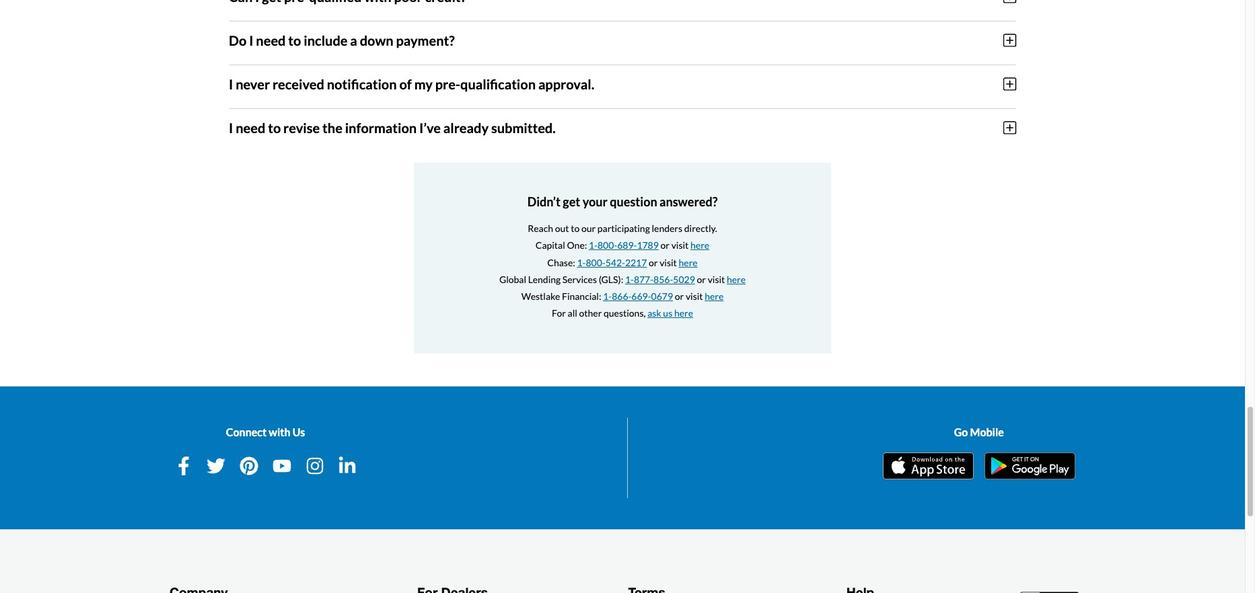 Task type: vqa. For each thing, say whether or not it's contained in the screenshot.


Task type: locate. For each thing, give the bounding box(es) containing it.
us
[[293, 426, 305, 439]]

here
[[691, 240, 710, 251], [679, 257, 698, 268], [727, 274, 746, 285], [705, 291, 724, 302], [675, 308, 694, 319]]

need
[[256, 32, 286, 48], [236, 120, 266, 136]]

reach
[[528, 223, 554, 234]]

plus square image inside i never received notification of my pre-qualification approval. button
[[1004, 76, 1017, 91]]

go
[[955, 426, 969, 439]]

connect with us
[[226, 426, 305, 439]]

2 vertical spatial to
[[571, 223, 580, 234]]

here link down directly.
[[691, 240, 710, 251]]

2 horizontal spatial to
[[571, 223, 580, 234]]

approval.
[[539, 76, 595, 92]]

to inside reach out to our participating lenders directly. capital one: 1-800-689-1789 or visit here chase: 1-800-542-2217 or visit here global lending services (gls): 1-877-856-5029 or visit here westlake financial: 1-866-669-0679 or visit here for all other questions, ask us here
[[571, 223, 580, 234]]

here up 5029
[[679, 257, 698, 268]]

1- up services
[[577, 257, 586, 268]]

go mobile
[[955, 426, 1005, 439]]

mobile
[[971, 426, 1005, 439]]

or
[[661, 240, 670, 251], [649, 257, 658, 268], [697, 274, 706, 285], [675, 291, 684, 302]]

i for need
[[229, 120, 233, 136]]

to left revise
[[268, 120, 281, 136]]

connect
[[226, 426, 267, 439]]

get it on google play image
[[985, 453, 1076, 480]]

877-
[[634, 274, 654, 285]]

global
[[500, 274, 527, 285]]

0 horizontal spatial to
[[268, 120, 281, 136]]

ask us here link
[[648, 308, 694, 319]]

1 vertical spatial plus square image
[[1004, 76, 1017, 91]]

here right 5029
[[727, 274, 746, 285]]

669-
[[632, 291, 652, 302]]

2 vertical spatial i
[[229, 120, 233, 136]]

1 horizontal spatial to
[[288, 32, 301, 48]]

question
[[610, 194, 658, 209]]

5029
[[674, 274, 696, 285]]

i need to revise the information i've already submitted.
[[229, 120, 556, 136]]

1 vertical spatial i
[[229, 76, 233, 92]]

didn't
[[528, 194, 561, 209]]

information
[[345, 120, 417, 136]]

800-
[[598, 240, 618, 251], [586, 257, 606, 268]]

pinterest image
[[240, 457, 259, 476]]

plus square image for i need to revise the information i've already submitted.
[[1004, 120, 1017, 135]]

to right out
[[571, 223, 580, 234]]

i inside button
[[229, 120, 233, 136]]

here link up 5029
[[679, 257, 698, 268]]

need right do
[[256, 32, 286, 48]]

capital
[[536, 240, 566, 251]]

notification
[[327, 76, 397, 92]]

didn't get your question answered?
[[528, 194, 718, 209]]

to inside button
[[288, 32, 301, 48]]

for
[[552, 308, 566, 319]]

1 vertical spatial need
[[236, 120, 266, 136]]

856-
[[654, 274, 674, 285]]

0 vertical spatial plus square image
[[1004, 0, 1017, 4]]

lending
[[528, 274, 561, 285]]

download on the app store image
[[883, 453, 974, 480]]

1- down (gls):
[[604, 291, 612, 302]]

1 plus square image from the top
[[1004, 0, 1017, 4]]

1 vertical spatial to
[[268, 120, 281, 136]]

1- down 2217 at top
[[626, 274, 634, 285]]

visit down lenders
[[672, 240, 689, 251]]

us
[[664, 308, 673, 319]]

do i need to include a down payment?
[[229, 32, 455, 48]]

questions,
[[604, 308, 646, 319]]

800- up 1-800-542-2217 link
[[598, 240, 618, 251]]

visit down 5029
[[686, 291, 703, 302]]

of
[[400, 76, 412, 92]]

to left include
[[288, 32, 301, 48]]

ask
[[648, 308, 662, 319]]

or right 2217 at top
[[649, 257, 658, 268]]

i've
[[420, 120, 441, 136]]

here link for 1-800-542-2217
[[679, 257, 698, 268]]

payment?
[[396, 32, 455, 48]]

my
[[415, 76, 433, 92]]

visit right 5029
[[708, 274, 725, 285]]

i need to revise the information i've already submitted. button
[[229, 109, 1017, 147]]

the
[[323, 120, 343, 136]]

financial:
[[562, 291, 602, 302]]

lenders
[[652, 223, 683, 234]]

to
[[288, 32, 301, 48], [268, 120, 281, 136], [571, 223, 580, 234]]

here link for 1-877-856-5029
[[727, 274, 746, 285]]

here link
[[691, 240, 710, 251], [679, 257, 698, 268], [727, 274, 746, 285], [705, 291, 724, 302]]

with
[[269, 426, 291, 439]]

reach out to our participating lenders directly. capital one: 1-800-689-1789 or visit here chase: 1-800-542-2217 or visit here global lending services (gls): 1-877-856-5029 or visit here westlake financial: 1-866-669-0679 or visit here for all other questions, ask us here
[[500, 223, 746, 319]]

twitter image
[[207, 457, 226, 476]]

800- up (gls):
[[586, 257, 606, 268]]

here link right 5029
[[727, 274, 746, 285]]

visit
[[672, 240, 689, 251], [660, 257, 677, 268], [708, 274, 725, 285], [686, 291, 703, 302]]

plus square image inside i need to revise the information i've already submitted. button
[[1004, 120, 1017, 135]]

2 plus square image from the top
[[1004, 76, 1017, 91]]

already
[[444, 120, 489, 136]]

866-
[[612, 291, 632, 302]]

0 vertical spatial need
[[256, 32, 286, 48]]

i for never
[[229, 76, 233, 92]]

i
[[249, 32, 254, 48], [229, 76, 233, 92], [229, 120, 233, 136]]

need down never
[[236, 120, 266, 136]]

2 vertical spatial plus square image
[[1004, 120, 1017, 135]]

1-
[[589, 240, 598, 251], [577, 257, 586, 268], [626, 274, 634, 285], [604, 291, 612, 302]]

689-
[[618, 240, 637, 251]]

instagram image
[[306, 457, 324, 476]]

get
[[563, 194, 581, 209]]

0 vertical spatial to
[[288, 32, 301, 48]]

here link right 0679
[[705, 291, 724, 302]]

revise
[[284, 120, 320, 136]]

plus square image
[[1004, 0, 1017, 4], [1004, 76, 1017, 91], [1004, 120, 1017, 135]]

3 plus square image from the top
[[1004, 120, 1017, 135]]

1-877-856-5029 link
[[626, 274, 696, 285]]

to inside button
[[268, 120, 281, 136]]

542-
[[606, 257, 626, 268]]



Task type: describe. For each thing, give the bounding box(es) containing it.
do
[[229, 32, 247, 48]]

services
[[563, 274, 597, 285]]

one:
[[567, 240, 587, 251]]

received
[[273, 76, 325, 92]]

our
[[582, 223, 596, 234]]

qualification
[[461, 76, 536, 92]]

1789
[[637, 240, 659, 251]]

all
[[568, 308, 578, 319]]

include
[[304, 32, 348, 48]]

1-866-669-0679 link
[[604, 291, 673, 302]]

0 vertical spatial 800-
[[598, 240, 618, 251]]

submitted.
[[492, 120, 556, 136]]

1-800-542-2217 link
[[577, 257, 647, 268]]

(gls):
[[599, 274, 624, 285]]

linkedin image
[[338, 457, 357, 476]]

1-800-689-1789 link
[[589, 240, 659, 251]]

0679
[[652, 291, 673, 302]]

facebook image
[[174, 457, 193, 476]]

westlake
[[522, 291, 560, 302]]

other
[[579, 308, 602, 319]]

out
[[555, 223, 569, 234]]

a
[[350, 32, 357, 48]]

or down lenders
[[661, 240, 670, 251]]

here link for 1-866-669-0679
[[705, 291, 724, 302]]

here down directly.
[[691, 240, 710, 251]]

here right us on the bottom right of page
[[675, 308, 694, 319]]

pre-
[[435, 76, 461, 92]]

youtube image
[[273, 457, 292, 476]]

do i need to include a down payment? button
[[229, 21, 1017, 59]]

click for the bbb business review of this auto listing service in cambridge ma image
[[1020, 591, 1084, 594]]

chase:
[[548, 257, 576, 268]]

need inside button
[[256, 32, 286, 48]]

need inside button
[[236, 120, 266, 136]]

1- right one:
[[589, 240, 598, 251]]

directly.
[[685, 223, 718, 234]]

here right 0679
[[705, 291, 724, 302]]

plus square image
[[1004, 33, 1017, 48]]

your
[[583, 194, 608, 209]]

getting pre-qualified tab panel
[[229, 0, 1017, 152]]

i never received notification of my pre-qualification approval.
[[229, 76, 595, 92]]

or right 0679
[[675, 291, 684, 302]]

down
[[360, 32, 394, 48]]

to for i need to revise the information i've already submitted.
[[268, 120, 281, 136]]

2217
[[626, 257, 647, 268]]

0 vertical spatial i
[[249, 32, 254, 48]]

plus square image for i never received notification of my pre-qualification approval.
[[1004, 76, 1017, 91]]

here link for 1-800-689-1789
[[691, 240, 710, 251]]

to for reach out to our participating lenders directly. capital one: 1-800-689-1789 or visit here chase: 1-800-542-2217 or visit here global lending services (gls): 1-877-856-5029 or visit here westlake financial: 1-866-669-0679 or visit here for all other questions, ask us here
[[571, 223, 580, 234]]

never
[[236, 76, 270, 92]]

or right 5029
[[697, 274, 706, 285]]

1 vertical spatial 800-
[[586, 257, 606, 268]]

i never received notification of my pre-qualification approval. button
[[229, 65, 1017, 103]]

answered?
[[660, 194, 718, 209]]

participating
[[598, 223, 650, 234]]

visit up 856- on the right top of the page
[[660, 257, 677, 268]]



